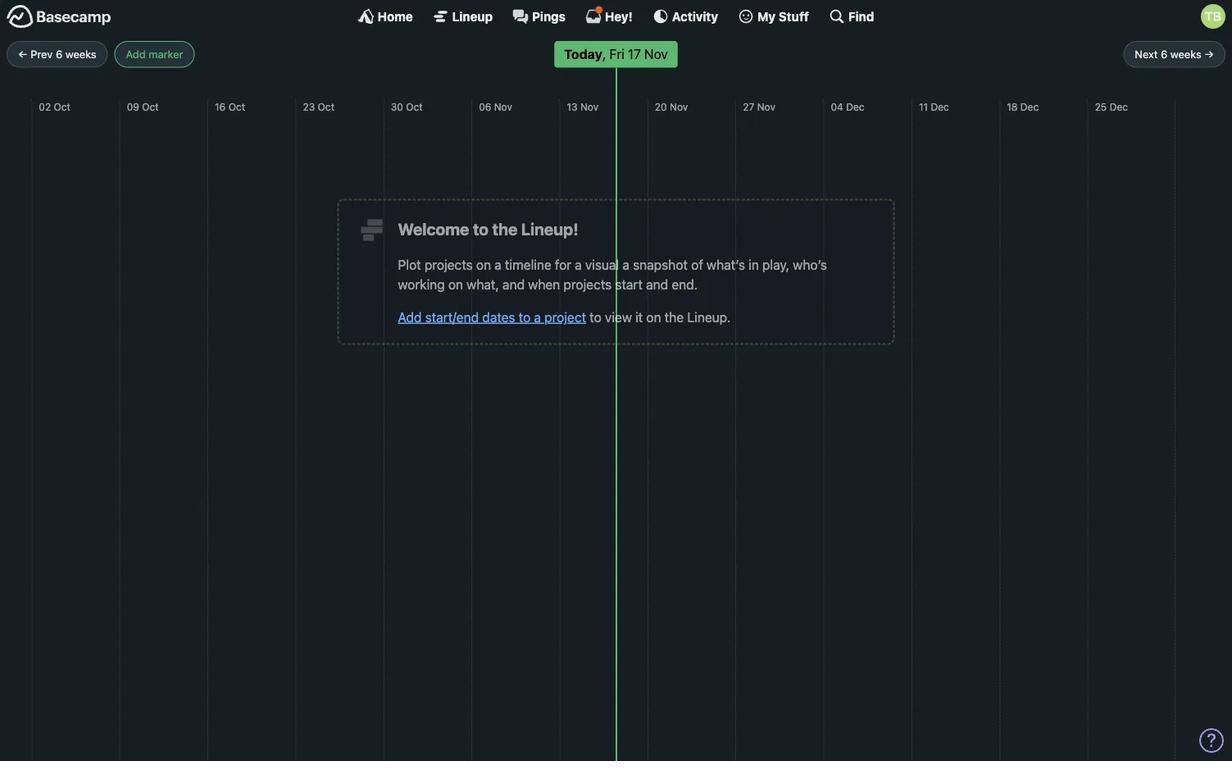 Task type: describe. For each thing, give the bounding box(es) containing it.
marker
[[149, 48, 183, 60]]

dec for 18 dec
[[1021, 101, 1039, 112]]

hey! button
[[586, 6, 633, 25]]

1 horizontal spatial to
[[519, 309, 531, 325]]

1 6 from the left
[[56, 48, 62, 60]]

in
[[749, 257, 759, 272]]

project
[[545, 309, 587, 325]]

04
[[831, 101, 844, 112]]

16 oct
[[215, 101, 245, 112]]

a left project on the left of page
[[534, 309, 541, 325]]

02 oct
[[39, 101, 71, 112]]

it
[[636, 309, 643, 325]]

tim burton image
[[1202, 4, 1226, 29]]

04 dec
[[831, 101, 865, 112]]

snapshot
[[633, 257, 688, 272]]

27
[[743, 101, 755, 112]]

add marker
[[126, 48, 183, 60]]

switch accounts image
[[7, 4, 112, 30]]

home link
[[358, 8, 413, 25]]

30 oct
[[391, 101, 423, 112]]

1 and from the left
[[503, 276, 525, 292]]

1 vertical spatial on
[[449, 276, 463, 292]]

my stuff
[[758, 9, 810, 23]]

plot
[[398, 257, 421, 272]]

0 horizontal spatial the
[[493, 219, 518, 239]]

1 horizontal spatial the
[[665, 309, 684, 325]]

1 vertical spatial projects
[[564, 276, 612, 292]]

nov for 20 nov
[[670, 101, 688, 112]]

27 nov
[[743, 101, 776, 112]]

25
[[1096, 101, 1108, 112]]

when
[[529, 276, 561, 292]]

2 horizontal spatial on
[[647, 309, 662, 325]]

20 nov
[[655, 101, 688, 112]]

2 weeks from the left
[[1171, 48, 1202, 60]]

2 and from the left
[[647, 276, 669, 292]]

a right for
[[575, 257, 582, 272]]

working
[[398, 276, 445, 292]]

what's
[[707, 257, 746, 272]]

add marker link
[[115, 41, 195, 68]]

next
[[1136, 48, 1159, 60]]

my
[[758, 9, 776, 23]]

16
[[215, 101, 226, 112]]

18 dec
[[1008, 101, 1039, 112]]

today
[[565, 46, 603, 62]]

stuff
[[779, 9, 810, 23]]

23 oct
[[303, 101, 335, 112]]

visual
[[586, 257, 620, 272]]

13
[[567, 101, 578, 112]]

nov for 06 nov
[[494, 101, 513, 112]]

find button
[[829, 8, 875, 25]]

play,
[[763, 257, 790, 272]]

main element
[[0, 0, 1233, 32]]

pings button
[[513, 8, 566, 25]]

start
[[616, 276, 643, 292]]

lineup!
[[521, 219, 579, 239]]

oct for 30 oct
[[406, 101, 423, 112]]

activity link
[[653, 8, 719, 25]]

pings
[[532, 9, 566, 23]]

add start/end dates to a project to view it on the lineup.
[[398, 309, 731, 325]]

oct for 02 oct
[[54, 101, 71, 112]]

20
[[655, 101, 667, 112]]

of
[[692, 257, 704, 272]]

1 weeks from the left
[[65, 48, 96, 60]]

prev
[[31, 48, 53, 60]]

activity
[[673, 9, 719, 23]]

oct for 09 oct
[[142, 101, 159, 112]]

dec for 11 dec
[[931, 101, 950, 112]]

view
[[605, 309, 632, 325]]

lineup link
[[433, 8, 493, 25]]



Task type: locate. For each thing, give the bounding box(es) containing it.
1 vertical spatial the
[[665, 309, 684, 325]]

oct right 09
[[142, 101, 159, 112]]

and down snapshot
[[647, 276, 669, 292]]

a up start
[[623, 257, 630, 272]]

1 horizontal spatial add
[[398, 309, 422, 325]]

18
[[1008, 101, 1018, 112]]

projects up working
[[425, 257, 473, 272]]

welcome to the lineup!
[[398, 219, 579, 239]]

1 dec from the left
[[847, 101, 865, 112]]

home
[[378, 9, 413, 23]]

oct right 30
[[406, 101, 423, 112]]

my stuff button
[[738, 8, 810, 25]]

who's
[[793, 257, 828, 272]]

on left what,
[[449, 276, 463, 292]]

0 vertical spatial projects
[[425, 257, 473, 272]]

0 vertical spatial add
[[126, 48, 146, 60]]

02
[[39, 101, 51, 112]]

5 oct from the left
[[406, 101, 423, 112]]

weeks left the →
[[1171, 48, 1202, 60]]

projects down visual
[[564, 276, 612, 292]]

for
[[555, 257, 572, 272]]

what,
[[467, 276, 499, 292]]

0 vertical spatial the
[[493, 219, 518, 239]]

oct
[[54, 101, 71, 112], [142, 101, 159, 112], [229, 101, 245, 112], [318, 101, 335, 112], [406, 101, 423, 112]]

on right it
[[647, 309, 662, 325]]

09 oct
[[127, 101, 159, 112]]

a
[[495, 257, 502, 272], [575, 257, 582, 272], [623, 257, 630, 272], [534, 309, 541, 325]]

0 horizontal spatial and
[[503, 276, 525, 292]]

weeks
[[65, 48, 96, 60], [1171, 48, 1202, 60]]

1 oct from the left
[[54, 101, 71, 112]]

1 horizontal spatial projects
[[564, 276, 612, 292]]

11
[[920, 101, 929, 112]]

1 horizontal spatial weeks
[[1171, 48, 1202, 60]]

09
[[127, 101, 139, 112]]

2 dec from the left
[[931, 101, 950, 112]]

nov right 27
[[758, 101, 776, 112]]

4 nov from the left
[[758, 101, 776, 112]]

0 vertical spatial on
[[477, 257, 491, 272]]

2 oct from the left
[[142, 101, 159, 112]]

and down timeline
[[503, 276, 525, 292]]

oct for 23 oct
[[318, 101, 335, 112]]

nov right 13
[[581, 101, 599, 112]]

0 horizontal spatial to
[[473, 219, 489, 239]]

3 oct from the left
[[229, 101, 245, 112]]

to
[[473, 219, 489, 239], [519, 309, 531, 325], [590, 309, 602, 325]]

on up what,
[[477, 257, 491, 272]]

to left 'view'
[[590, 309, 602, 325]]

1 horizontal spatial and
[[647, 276, 669, 292]]

2 vertical spatial on
[[647, 309, 662, 325]]

timeline
[[505, 257, 552, 272]]

6
[[56, 48, 62, 60], [1162, 48, 1168, 60]]

the down end.
[[665, 309, 684, 325]]

dec right 11
[[931, 101, 950, 112]]

add start/end dates to a project link
[[398, 309, 587, 325]]

next 6 weeks →
[[1136, 48, 1215, 60]]

0 horizontal spatial add
[[126, 48, 146, 60]]

2 horizontal spatial to
[[590, 309, 602, 325]]

dec
[[847, 101, 865, 112], [931, 101, 950, 112], [1021, 101, 1039, 112], [1110, 101, 1129, 112]]

projects
[[425, 257, 473, 272], [564, 276, 612, 292]]

4 oct from the left
[[318, 101, 335, 112]]

to right the dates
[[519, 309, 531, 325]]

end.
[[672, 276, 698, 292]]

add left marker
[[126, 48, 146, 60]]

←
[[18, 48, 28, 60]]

0 horizontal spatial projects
[[425, 257, 473, 272]]

1 nov from the left
[[494, 101, 513, 112]]

11 dec
[[920, 101, 950, 112]]

to right welcome
[[473, 219, 489, 239]]

0 horizontal spatial weeks
[[65, 48, 96, 60]]

4 dec from the left
[[1110, 101, 1129, 112]]

the up timeline
[[493, 219, 518, 239]]

13 nov
[[567, 101, 599, 112]]

find
[[849, 9, 875, 23]]

30
[[391, 101, 403, 112]]

lineup
[[453, 9, 493, 23]]

a up what,
[[495, 257, 502, 272]]

oct right 16
[[229, 101, 245, 112]]

plot projects on a timeline for a visual a snapshot of what's in play, who's working on what, and when projects start and end.
[[398, 257, 828, 292]]

06 nov
[[479, 101, 513, 112]]

nov right 20
[[670, 101, 688, 112]]

dec right 25
[[1110, 101, 1129, 112]]

start/end
[[426, 309, 479, 325]]

hey!
[[605, 9, 633, 23]]

add
[[126, 48, 146, 60], [398, 309, 422, 325]]

dec for 25 dec
[[1110, 101, 1129, 112]]

6 right next
[[1162, 48, 1168, 60]]

nov right 06 in the top of the page
[[494, 101, 513, 112]]

nov
[[494, 101, 513, 112], [581, 101, 599, 112], [670, 101, 688, 112], [758, 101, 776, 112]]

dec right 18
[[1021, 101, 1039, 112]]

nov for 27 nov
[[758, 101, 776, 112]]

dec right 04
[[847, 101, 865, 112]]

welcome
[[398, 219, 470, 239]]

06
[[479, 101, 492, 112]]

oct right "23"
[[318, 101, 335, 112]]

6 right prev
[[56, 48, 62, 60]]

dec for 04 dec
[[847, 101, 865, 112]]

add for add marker
[[126, 48, 146, 60]]

oct right 02
[[54, 101, 71, 112]]

the
[[493, 219, 518, 239], [665, 309, 684, 325]]

0 horizontal spatial 6
[[56, 48, 62, 60]]

0 horizontal spatial on
[[449, 276, 463, 292]]

and
[[503, 276, 525, 292], [647, 276, 669, 292]]

nov for 13 nov
[[581, 101, 599, 112]]

on
[[477, 257, 491, 272], [449, 276, 463, 292], [647, 309, 662, 325]]

oct for 16 oct
[[229, 101, 245, 112]]

23
[[303, 101, 315, 112]]

→
[[1205, 48, 1215, 60]]

1 vertical spatial add
[[398, 309, 422, 325]]

lineup.
[[688, 309, 731, 325]]

3 dec from the left
[[1021, 101, 1039, 112]]

2 nov from the left
[[581, 101, 599, 112]]

2 6 from the left
[[1162, 48, 1168, 60]]

1 horizontal spatial 6
[[1162, 48, 1168, 60]]

3 nov from the left
[[670, 101, 688, 112]]

25 dec
[[1096, 101, 1129, 112]]

1 horizontal spatial on
[[477, 257, 491, 272]]

← prev 6 weeks
[[18, 48, 96, 60]]

dates
[[483, 309, 516, 325]]

add for add start/end dates to a project to view it on the lineup.
[[398, 309, 422, 325]]

add down working
[[398, 309, 422, 325]]

weeks right prev
[[65, 48, 96, 60]]



Task type: vqa. For each thing, say whether or not it's contained in the screenshot.
leftmost is
no



